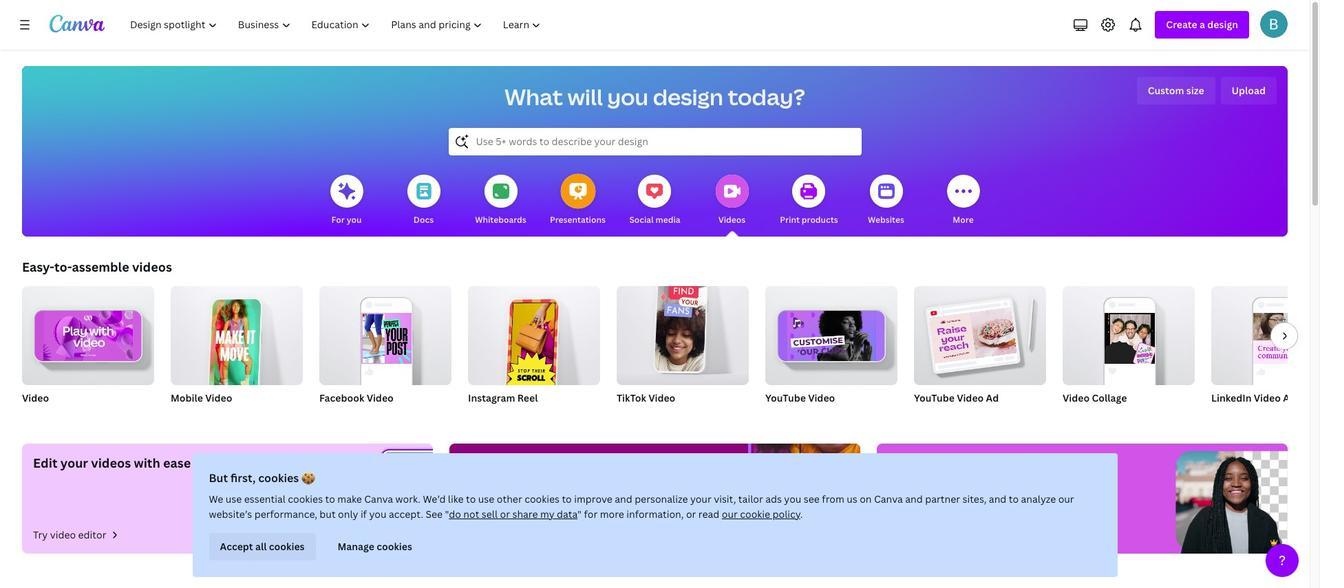 Task type: vqa. For each thing, say whether or not it's contained in the screenshot.
We
yes



Task type: describe. For each thing, give the bounding box(es) containing it.
websites
[[868, 214, 904, 226]]

your inside the we use essential cookies to make canva work. we'd like to use other cookies to improve and personalize your visit, tailor ads you see from us on canva and partner sites, and to analyze our website's performance, but only if you accept. see "
[[690, 493, 712, 506]]

group for video
[[22, 281, 154, 385]]

2 use from the left
[[478, 493, 494, 506]]

background
[[986, 455, 1059, 471]]

to right like
[[466, 493, 476, 506]]

print
[[780, 214, 800, 226]]

1 horizontal spatial videos
[[132, 259, 172, 275]]

facebook
[[319, 392, 364, 405]]

create a design
[[1166, 18, 1238, 31]]

1 or from the left
[[500, 508, 510, 521]]

what will you design today?
[[505, 82, 805, 112]]

print products button
[[780, 165, 838, 237]]

show your beats
[[460, 529, 538, 542]]

collage
[[1092, 392, 1127, 405]]

3 and from the left
[[989, 493, 1006, 506]]

website's
[[209, 508, 252, 521]]

we
[[209, 493, 223, 506]]

size
[[1186, 84, 1204, 97]]

video for mobile video
[[205, 392, 232, 405]]

manage cookies button
[[327, 533, 423, 561]]

but first, cookies 🍪 dialog
[[192, 454, 1117, 577]]

see
[[804, 493, 820, 506]]

your for beats
[[488, 529, 509, 542]]

websites button
[[868, 165, 904, 237]]

tiktok
[[617, 392, 646, 405]]

you right "if"
[[369, 508, 386, 521]]

we use essential cookies to make canva work. we'd like to use other cookies to improve and personalize your visit, tailor ads you see from us on canva and partner sites, and to analyze our website's performance, but only if you accept. see "
[[209, 493, 1074, 521]]

easy-
[[22, 259, 54, 275]]

our cookie policy link
[[722, 508, 800, 521]]

but
[[209, 471, 228, 486]]

but first, cookies 🍪
[[209, 471, 315, 486]]

youtube for youtube video
[[765, 392, 806, 405]]

try
[[33, 529, 48, 542]]

click
[[917, 455, 945, 471]]

easy-to-assemble videos
[[22, 259, 172, 275]]

docs button
[[407, 165, 440, 237]]

youtube video
[[765, 392, 835, 405]]

do not sell or share my data link
[[449, 508, 578, 521]]

to up data on the bottom left
[[562, 493, 572, 506]]

edit for edit your videos with ease
[[33, 455, 57, 471]]

1 and from the left
[[615, 493, 632, 506]]

will
[[568, 82, 603, 112]]

create
[[1166, 18, 1197, 31]]

linkedin video ad
[[1211, 392, 1296, 405]]

to-
[[54, 259, 72, 275]]

youtube video ad group
[[914, 281, 1046, 423]]

edit your videos with ease
[[33, 455, 191, 471]]

beat
[[586, 455, 614, 471]]

video collage
[[1063, 392, 1127, 405]]

instagram reel group
[[468, 281, 600, 423]]

whiteboards button
[[475, 165, 526, 237]]

do not sell or share my data " for more information, or read our cookie policy .
[[449, 508, 803, 521]]

youtube for youtube video ad
[[914, 392, 955, 405]]

presentations button
[[550, 165, 606, 237]]

presentations
[[550, 214, 606, 226]]

on
[[860, 493, 872, 506]]

from
[[822, 493, 844, 506]]

2 or from the left
[[686, 508, 696, 521]]

for
[[331, 214, 345, 226]]

all
[[255, 540, 267, 553]]

manage cookies
[[338, 540, 412, 553]]

group for youtube video
[[765, 281, 898, 385]]

your for videos
[[60, 455, 88, 471]]

linkedin
[[1211, 392, 1252, 405]]

more
[[953, 214, 974, 226]]

2 canva from the left
[[874, 493, 903, 506]]

assemble
[[72, 259, 129, 275]]

you up policy
[[784, 493, 801, 506]]

instagram
[[468, 392, 515, 405]]

not
[[463, 508, 479, 521]]

manage
[[338, 540, 374, 553]]

first,
[[231, 471, 256, 486]]

mobile video
[[171, 392, 232, 405]]

improve
[[574, 493, 612, 506]]

performance,
[[254, 508, 317, 521]]

youtube video ad
[[914, 392, 999, 405]]

media
[[656, 214, 680, 226]]

more button
[[947, 165, 980, 237]]

ease
[[163, 455, 191, 471]]

cookies up my at the left bottom of page
[[525, 493, 560, 506]]

work.
[[395, 493, 421, 506]]

for
[[584, 508, 598, 521]]

create a design button
[[1155, 11, 1249, 39]]

group for youtube video ad
[[914, 281, 1046, 385]]

if
[[361, 508, 367, 521]]

2 and from the left
[[905, 493, 923, 506]]

what
[[505, 82, 563, 112]]

group for video collage
[[1063, 281, 1195, 385]]

1 canva from the left
[[364, 493, 393, 506]]

our inside the we use essential cookies to make canva work. we'd like to use other cookies to improve and personalize your visit, tailor ads you see from us on canva and partner sites, and to analyze our website's performance, but only if you accept. see "
[[1058, 493, 1074, 506]]

see
[[426, 508, 443, 521]]

editor
[[78, 529, 106, 542]]

you inside button
[[347, 214, 362, 226]]

videos
[[718, 214, 746, 226]]

edit for edit to the beat with beat sync
[[460, 455, 485, 471]]

social
[[629, 214, 654, 226]]

you right will
[[607, 82, 648, 112]]

cookie
[[740, 508, 770, 521]]

one-click video background remover
[[888, 455, 1116, 471]]



Task type: locate. For each thing, give the bounding box(es) containing it.
sell
[[482, 508, 498, 521]]

we'd
[[423, 493, 446, 506]]

group for facebook video
[[319, 281, 452, 385]]

group for tiktok video
[[617, 278, 749, 385]]

1 edit from the left
[[33, 455, 57, 471]]

design up search search field
[[653, 82, 723, 112]]

accept all cookies button
[[209, 533, 316, 561]]

1 " from the left
[[445, 508, 449, 521]]

Search search field
[[476, 129, 834, 155]]

0 vertical spatial videos
[[132, 259, 172, 275]]

1 horizontal spatial youtube
[[914, 392, 955, 405]]

ad inside 'group'
[[986, 392, 999, 405]]

one-click video background remover link
[[877, 444, 1288, 554]]

products
[[802, 214, 838, 226]]

video collage group
[[1063, 281, 1195, 423]]

1 horizontal spatial edit
[[460, 455, 485, 471]]

sites,
[[963, 493, 987, 506]]

group
[[617, 278, 749, 385], [22, 281, 154, 385], [171, 281, 303, 393], [319, 281, 452, 385], [468, 281, 600, 393], [765, 281, 898, 385], [914, 281, 1046, 385], [1063, 281, 1195, 385], [1211, 286, 1320, 385]]

you
[[607, 82, 648, 112], [347, 214, 362, 226], [784, 493, 801, 506], [369, 508, 386, 521]]

None search field
[[448, 128, 861, 156]]

design inside dropdown button
[[1207, 18, 1238, 31]]

1 horizontal spatial or
[[686, 508, 696, 521]]

2 " from the left
[[578, 508, 582, 521]]

with left ease
[[134, 455, 160, 471]]

1 vertical spatial videos
[[91, 455, 131, 471]]

youtube video group
[[765, 281, 898, 423]]

with right beat
[[557, 455, 583, 471]]

0 horizontal spatial with
[[134, 455, 160, 471]]

1 horizontal spatial our
[[1058, 493, 1074, 506]]

to left the analyze
[[1009, 493, 1019, 506]]

top level navigation element
[[121, 11, 553, 39]]

1 horizontal spatial your
[[488, 529, 509, 542]]

your
[[60, 455, 88, 471], [690, 493, 712, 506], [488, 529, 509, 542]]

0 vertical spatial our
[[1058, 493, 1074, 506]]

0 horizontal spatial our
[[722, 508, 738, 521]]

partner
[[925, 493, 960, 506]]

use up "sell"
[[478, 493, 494, 506]]

use up website's
[[226, 493, 242, 506]]

0 horizontal spatial "
[[445, 508, 449, 521]]

data
[[557, 508, 578, 521]]

0 horizontal spatial videos
[[91, 455, 131, 471]]

essential
[[244, 493, 286, 506]]

us
[[847, 493, 857, 506]]

upload
[[1232, 84, 1266, 97]]

remover
[[1061, 455, 1116, 471]]

brad klo image
[[1260, 10, 1288, 38]]

ad for youtube video ad
[[986, 392, 999, 405]]

policy
[[773, 508, 800, 521]]

for you
[[331, 214, 362, 226]]

ads
[[765, 493, 782, 506]]

mobile
[[171, 392, 203, 405]]

read
[[698, 508, 719, 521]]

1 horizontal spatial "
[[578, 508, 582, 521]]

0 horizontal spatial ad
[[986, 392, 999, 405]]

ad for linkedin video ad
[[1283, 392, 1296, 405]]

" left for
[[578, 508, 582, 521]]

video for tiktok video
[[648, 392, 675, 405]]

0 horizontal spatial your
[[60, 455, 88, 471]]

custom size button
[[1137, 77, 1215, 105]]

1 vertical spatial design
[[653, 82, 723, 112]]

canva up "if"
[[364, 493, 393, 506]]

cookies down accept.
[[377, 540, 412, 553]]

cookies
[[258, 471, 299, 486], [288, 493, 323, 506], [525, 493, 560, 506], [269, 540, 305, 553], [377, 540, 412, 553]]

mobile video group
[[171, 281, 303, 423]]

with
[[134, 455, 160, 471], [557, 455, 583, 471]]

1 vertical spatial your
[[690, 493, 712, 506]]

.
[[800, 508, 803, 521]]

today?
[[728, 82, 805, 112]]

you right for
[[347, 214, 362, 226]]

or right "sell"
[[500, 508, 510, 521]]

linkedin video ad group
[[1211, 286, 1320, 423]]

for you button
[[330, 165, 363, 237]]

more
[[600, 508, 624, 521]]

video
[[50, 529, 76, 542]]

group for instagram reel
[[468, 281, 600, 393]]

accept.
[[389, 508, 423, 521]]

our right the analyze
[[1058, 493, 1074, 506]]

ad
[[986, 392, 999, 405], [1283, 392, 1296, 405]]

video for linkedin video ad
[[1254, 392, 1281, 405]]

try video editor
[[33, 529, 106, 542]]

to
[[488, 455, 501, 471], [325, 493, 335, 506], [466, 493, 476, 506], [562, 493, 572, 506], [1009, 493, 1019, 506]]

social media
[[629, 214, 680, 226]]

group for mobile video
[[171, 281, 303, 393]]

0 horizontal spatial canva
[[364, 493, 393, 506]]

video
[[22, 392, 49, 405], [205, 392, 232, 405], [367, 392, 394, 405], [648, 392, 675, 405], [808, 392, 835, 405], [957, 392, 984, 405], [1063, 392, 1090, 405], [1254, 392, 1281, 405], [948, 455, 983, 471]]

custom size
[[1148, 84, 1204, 97]]

to up 'but'
[[325, 493, 335, 506]]

youtube inside group
[[765, 392, 806, 405]]

video for facebook video
[[367, 392, 394, 405]]

1 horizontal spatial use
[[478, 493, 494, 506]]

videos left ease
[[91, 455, 131, 471]]

" right see
[[445, 508, 449, 521]]

design right a
[[1207, 18, 1238, 31]]

use
[[226, 493, 242, 506], [478, 493, 494, 506]]

0 horizontal spatial design
[[653, 82, 723, 112]]

0 horizontal spatial and
[[615, 493, 632, 506]]

facebook video group
[[319, 281, 452, 423]]

edit to the beat with beat sync
[[460, 455, 647, 471]]

accept
[[220, 540, 253, 553]]

beats
[[512, 529, 538, 542]]

information,
[[627, 508, 684, 521]]

and up "do not sell or share my data " for more information, or read our cookie policy ." on the bottom of page
[[615, 493, 632, 506]]

video for youtube video
[[808, 392, 835, 405]]

2 with from the left
[[557, 455, 583, 471]]

docs
[[414, 214, 434, 226]]

youtube inside 'group'
[[914, 392, 955, 405]]

ad inside group
[[1283, 392, 1296, 405]]

custom
[[1148, 84, 1184, 97]]

but
[[320, 508, 336, 521]]

do
[[449, 508, 461, 521]]

0 vertical spatial design
[[1207, 18, 1238, 31]]

make
[[337, 493, 362, 506]]

other
[[497, 493, 522, 506]]

instagram reel
[[468, 392, 538, 405]]

tiktok video group
[[617, 278, 749, 423]]

cookies down 🍪
[[288, 493, 323, 506]]

our down "visit,"
[[722, 508, 738, 521]]

video inside 'group'
[[957, 392, 984, 405]]

2 horizontal spatial and
[[989, 493, 1006, 506]]

1 ad from the left
[[986, 392, 999, 405]]

0 horizontal spatial edit
[[33, 455, 57, 471]]

1 horizontal spatial ad
[[1283, 392, 1296, 405]]

0 horizontal spatial use
[[226, 493, 242, 506]]

2 youtube from the left
[[914, 392, 955, 405]]

1 horizontal spatial canva
[[874, 493, 903, 506]]

2 horizontal spatial your
[[690, 493, 712, 506]]

2 ad from the left
[[1283, 392, 1296, 405]]

1 use from the left
[[226, 493, 242, 506]]

1 horizontal spatial and
[[905, 493, 923, 506]]

cookies up 'essential'
[[258, 471, 299, 486]]

ad up the one-click video background remover at bottom
[[986, 392, 999, 405]]

one-
[[888, 455, 917, 471]]

2 vertical spatial your
[[488, 529, 509, 542]]

like
[[448, 493, 464, 506]]

🍪
[[302, 471, 315, 486]]

video for youtube video ad
[[957, 392, 984, 405]]

tailor
[[738, 493, 763, 506]]

canva right on
[[874, 493, 903, 506]]

tiktok video
[[617, 392, 675, 405]]

or left read
[[686, 508, 696, 521]]

sync
[[617, 455, 647, 471]]

video group
[[22, 281, 154, 423]]

ad right the linkedin
[[1283, 392, 1296, 405]]

2 edit from the left
[[460, 455, 485, 471]]

to left the
[[488, 455, 501, 471]]

cookies right all
[[269, 540, 305, 553]]

videos
[[132, 259, 172, 275], [91, 455, 131, 471]]

videos right assemble at the top
[[132, 259, 172, 275]]

and right "sites,"
[[989, 493, 1006, 506]]

visit,
[[714, 493, 736, 506]]

1 vertical spatial our
[[722, 508, 738, 521]]

1 youtube from the left
[[765, 392, 806, 405]]

accept all cookies
[[220, 540, 305, 553]]

0 horizontal spatial or
[[500, 508, 510, 521]]

1 with from the left
[[134, 455, 160, 471]]

the
[[504, 455, 524, 471]]

only
[[338, 508, 358, 521]]

facebook video
[[319, 392, 394, 405]]

0 horizontal spatial youtube
[[765, 392, 806, 405]]

social media button
[[629, 165, 680, 237]]

1 horizontal spatial design
[[1207, 18, 1238, 31]]

1 horizontal spatial with
[[557, 455, 583, 471]]

show
[[460, 529, 486, 542]]

share
[[512, 508, 538, 521]]

print products
[[780, 214, 838, 226]]

"
[[445, 508, 449, 521], [578, 508, 582, 521]]

personalize
[[635, 493, 688, 506]]

and left partner
[[905, 493, 923, 506]]

video inside 'group'
[[648, 392, 675, 405]]

0 vertical spatial your
[[60, 455, 88, 471]]

" inside the we use essential cookies to make canva work. we'd like to use other cookies to improve and personalize your visit, tailor ads you see from us on canva and partner sites, and to analyze our website's performance, but only if you accept. see "
[[445, 508, 449, 521]]

reel
[[517, 392, 538, 405]]



